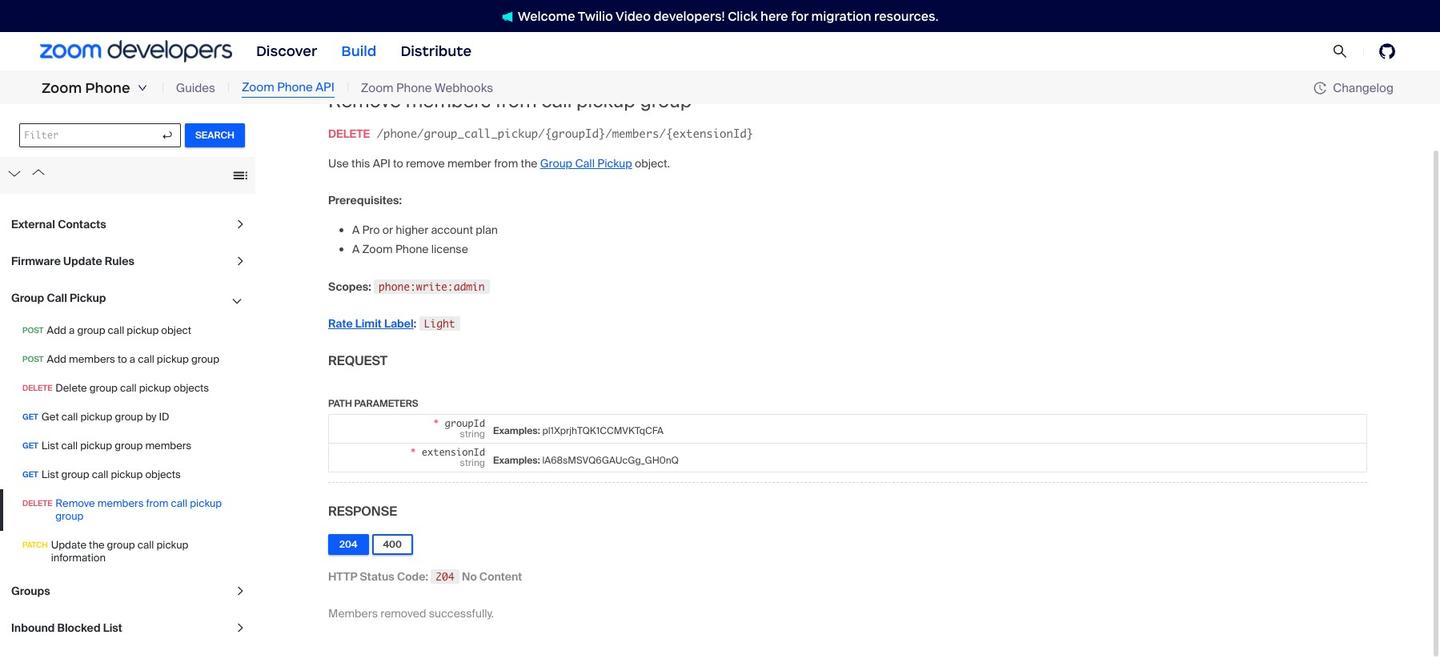 Task type: locate. For each thing, give the bounding box(es) containing it.
members
[[328, 606, 378, 620]]

1 zoom from the left
[[42, 79, 82, 97]]

204 inside button
[[340, 538, 358, 551]]

0 horizontal spatial phone
[[85, 79, 130, 97]]

changelog link
[[1314, 80, 1394, 96]]

http status code: 204 no content
[[328, 569, 522, 584]]

welcome twilio video developers! click here for migration resources.
[[518, 8, 939, 24]]

3 zoom from the left
[[361, 80, 394, 96]]

1 horizontal spatial phone
[[277, 79, 313, 96]]

notification image
[[502, 11, 518, 22], [502, 11, 513, 22]]

zoom for zoom phone api
[[242, 79, 274, 96]]

phone left webhooks
[[396, 80, 432, 96]]

1 horizontal spatial zoom
[[242, 79, 274, 96]]

phone
[[85, 79, 130, 97], [277, 79, 313, 96], [396, 80, 432, 96]]

2 zoom from the left
[[242, 79, 274, 96]]

204
[[340, 538, 358, 551], [436, 570, 455, 583]]

1 phone from the left
[[85, 79, 130, 97]]

2 horizontal spatial zoom
[[361, 80, 394, 96]]

zoom inside zoom phone api link
[[242, 79, 274, 96]]

zoom phone webhooks link
[[361, 79, 493, 97]]

phone for zoom phone webhooks
[[396, 80, 432, 96]]

phone inside zoom phone api link
[[277, 79, 313, 96]]

github image
[[1380, 43, 1396, 59]]

0 vertical spatial 204
[[340, 538, 358, 551]]

content
[[480, 569, 522, 584]]

down image
[[138, 83, 147, 93]]

zoom phone api link
[[242, 79, 335, 98]]

2 phone from the left
[[277, 79, 313, 96]]

phone left down image on the top of the page
[[85, 79, 130, 97]]

search image
[[1333, 44, 1348, 59]]

history image
[[1314, 82, 1334, 95], [1314, 82, 1327, 95]]

3 phone from the left
[[396, 80, 432, 96]]

phone inside the zoom phone webhooks link
[[396, 80, 432, 96]]

here
[[761, 8, 789, 24]]

2 horizontal spatial phone
[[396, 80, 432, 96]]

0 horizontal spatial zoom
[[42, 79, 82, 97]]

204 left "no"
[[436, 570, 455, 583]]

204 up http
[[340, 538, 358, 551]]

zoom
[[42, 79, 82, 97], [242, 79, 274, 96], [361, 80, 394, 96]]

twilio
[[578, 8, 613, 24]]

history image left changelog
[[1314, 82, 1327, 95]]

api
[[316, 79, 335, 96]]

phone left api
[[277, 79, 313, 96]]

request
[[328, 352, 388, 369]]

1 horizontal spatial 204
[[436, 570, 455, 583]]

click
[[728, 8, 758, 24]]

no
[[462, 569, 477, 584]]

zoom for zoom phone webhooks
[[361, 80, 394, 96]]

welcome twilio video developers! click here for migration resources. link
[[486, 8, 955, 24]]

204 inside http status code: 204 no content
[[436, 570, 455, 583]]

1 vertical spatial 204
[[436, 570, 455, 583]]

0 horizontal spatial 204
[[340, 538, 358, 551]]



Task type: describe. For each thing, give the bounding box(es) containing it.
zoom for zoom phone
[[42, 79, 82, 97]]

phone for zoom phone api
[[277, 79, 313, 96]]

response
[[328, 503, 397, 520]]

204 button
[[328, 534, 369, 555]]

zoom phone
[[42, 79, 130, 97]]

code:
[[397, 569, 428, 584]]

history image down search icon on the right of page
[[1314, 82, 1334, 95]]

for
[[791, 8, 809, 24]]

guides
[[176, 80, 215, 96]]

migration
[[812, 8, 872, 24]]

http
[[328, 569, 358, 584]]

400
[[383, 538, 402, 551]]

developers!
[[654, 8, 725, 24]]

video
[[616, 8, 651, 24]]

parameters
[[354, 397, 419, 410]]

successfully.
[[429, 606, 494, 620]]

zoom developer logo image
[[40, 40, 232, 62]]

zoom phone api
[[242, 79, 335, 96]]

search image
[[1333, 44, 1348, 59]]

resources.
[[875, 8, 939, 24]]

welcome
[[518, 8, 576, 24]]

path parameters
[[328, 397, 419, 410]]

removed
[[381, 606, 426, 620]]

webhooks
[[435, 80, 493, 96]]

path
[[328, 397, 352, 410]]

400 button
[[372, 534, 413, 555]]

guides link
[[176, 79, 215, 97]]

members removed successfully.
[[328, 606, 494, 620]]

status
[[360, 569, 395, 584]]

zoom phone webhooks
[[361, 80, 493, 96]]

changelog
[[1334, 80, 1394, 96]]

github image
[[1380, 43, 1396, 59]]

phone for zoom phone
[[85, 79, 130, 97]]



Task type: vqa. For each thing, say whether or not it's contained in the screenshot.
cost_center's The String
no



